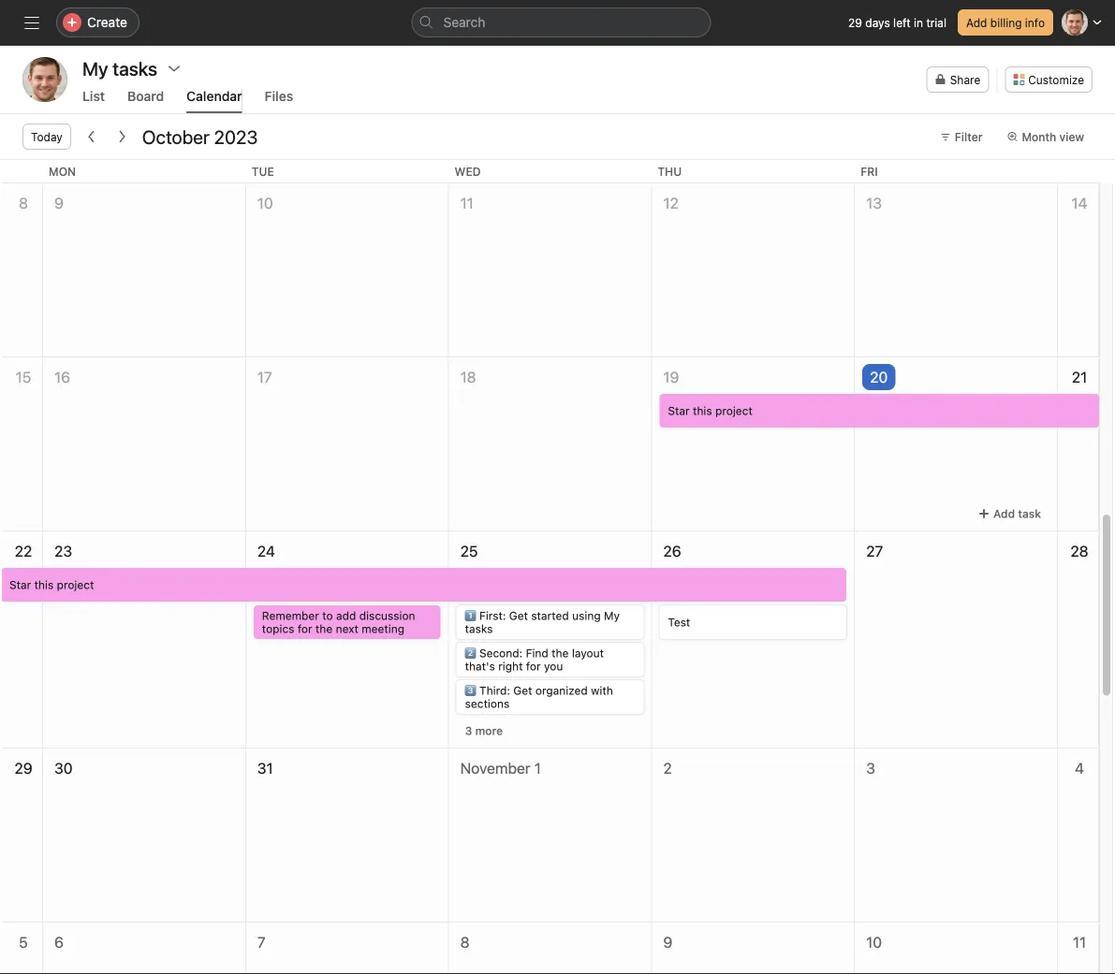 Task type: describe. For each thing, give the bounding box(es) containing it.
next
[[336, 623, 358, 636]]

calendar link
[[186, 88, 242, 113]]

project for 23
[[57, 579, 94, 592]]

show options image
[[167, 61, 182, 76]]

share button
[[927, 66, 989, 93]]

layout
[[572, 647, 604, 660]]

1 horizontal spatial 9
[[663, 934, 672, 952]]

16
[[54, 368, 70, 386]]

27
[[866, 543, 883, 560]]

3️⃣
[[465, 684, 476, 697]]

add billing info
[[966, 16, 1045, 29]]

list link
[[82, 88, 105, 113]]

30
[[54, 760, 73, 778]]

3️⃣ third: get organized with sections
[[465, 684, 613, 711]]

left
[[893, 16, 911, 29]]

3 more
[[465, 725, 503, 738]]

october
[[142, 125, 209, 147]]

first:
[[479, 609, 506, 623]]

month view button
[[998, 124, 1093, 150]]

third:
[[479, 684, 510, 697]]

star for 19
[[668, 404, 690, 418]]

project for 19
[[715, 404, 753, 418]]

add task
[[993, 507, 1041, 521]]

24
[[257, 543, 275, 560]]

fri
[[861, 165, 878, 178]]

november 1
[[460, 760, 541, 778]]

star this project for 23
[[9, 579, 94, 592]]

add
[[336, 609, 356, 623]]

2️⃣
[[465, 647, 476, 660]]

29 for 29 days left in trial
[[848, 16, 862, 29]]

list
[[82, 88, 105, 104]]

search button
[[411, 7, 711, 37]]

trial
[[926, 16, 946, 29]]

25
[[460, 543, 478, 560]]

29 for 29
[[14, 760, 32, 778]]

test
[[668, 616, 690, 629]]

files link
[[265, 88, 293, 113]]

7
[[257, 934, 266, 952]]

started
[[531, 609, 569, 623]]

star this project for 19
[[668, 404, 753, 418]]

today button
[[22, 124, 71, 150]]

tasks
[[465, 623, 493, 636]]

thu
[[658, 165, 682, 178]]

23
[[54, 543, 72, 560]]

next month image
[[114, 129, 129, 144]]

files
[[265, 88, 293, 104]]

info
[[1025, 16, 1045, 29]]

mon
[[49, 165, 76, 178]]

the inside the remember to add discussion topics for the next meeting
[[315, 623, 333, 636]]

october 2023
[[142, 125, 258, 147]]

for inside 2️⃣ second: find the layout that's right for you
[[526, 660, 541, 673]]

days
[[865, 16, 890, 29]]

21
[[1072, 368, 1087, 386]]

filter
[[955, 130, 983, 143]]

29 days left in trial
[[848, 16, 946, 29]]

31
[[257, 760, 273, 778]]

add for add task
[[993, 507, 1015, 521]]

meeting
[[362, 623, 404, 636]]

remember
[[262, 609, 319, 623]]

19
[[663, 368, 679, 386]]

with
[[591, 684, 613, 697]]

month
[[1022, 130, 1056, 143]]

more
[[475, 725, 503, 738]]

create
[[87, 15, 127, 30]]

26
[[663, 543, 681, 560]]

search
[[443, 15, 485, 30]]

0 vertical spatial 8
[[19, 194, 28, 212]]

for inside the remember to add discussion topics for the next meeting
[[298, 623, 312, 636]]

customize
[[1028, 73, 1084, 86]]

3 for 3
[[866, 760, 875, 778]]

today
[[31, 130, 63, 143]]

the inside 2️⃣ second: find the layout that's right for you
[[552, 647, 569, 660]]

wed
[[455, 165, 481, 178]]

13
[[866, 194, 882, 212]]

remember to add discussion topics for the next meeting
[[262, 609, 415, 636]]

20
[[870, 368, 888, 386]]

to
[[322, 609, 333, 623]]

in
[[914, 16, 923, 29]]

tt button
[[22, 57, 67, 102]]

that's
[[465, 660, 495, 673]]



Task type: vqa. For each thing, say whether or not it's contained in the screenshot.
bottom Star
yes



Task type: locate. For each thing, give the bounding box(es) containing it.
for left to
[[298, 623, 312, 636]]

0 vertical spatial project
[[715, 404, 753, 418]]

0 vertical spatial 11
[[460, 194, 474, 212]]

0 vertical spatial star this project
[[668, 404, 753, 418]]

0 vertical spatial 10
[[257, 194, 273, 212]]

1 vertical spatial 29
[[14, 760, 32, 778]]

add
[[966, 16, 987, 29], [993, 507, 1015, 521]]

4
[[1075, 760, 1084, 778]]

3 more button
[[456, 718, 511, 744]]

sections
[[465, 697, 510, 711]]

1 horizontal spatial for
[[526, 660, 541, 673]]

the right find
[[552, 647, 569, 660]]

tue
[[252, 165, 274, 178]]

this for 23
[[34, 579, 54, 592]]

1 vertical spatial 8
[[460, 934, 470, 952]]

share
[[950, 73, 980, 86]]

1 vertical spatial 11
[[1073, 934, 1086, 952]]

the left next
[[315, 623, 333, 636]]

1 horizontal spatial 8
[[460, 934, 470, 952]]

view
[[1059, 130, 1084, 143]]

0 vertical spatial for
[[298, 623, 312, 636]]

billing
[[990, 16, 1022, 29]]

8
[[19, 194, 28, 212], [460, 934, 470, 952]]

1 vertical spatial add
[[993, 507, 1015, 521]]

you
[[544, 660, 563, 673]]

topics
[[262, 623, 294, 636]]

9
[[54, 194, 64, 212], [663, 934, 672, 952]]

add left 'billing'
[[966, 16, 987, 29]]

add left task
[[993, 507, 1015, 521]]

my
[[604, 609, 620, 623]]

0 horizontal spatial 8
[[19, 194, 28, 212]]

2023
[[214, 125, 258, 147]]

add task button
[[970, 501, 1049, 527]]

tt
[[36, 71, 54, 88]]

get down the right
[[513, 684, 532, 697]]

17
[[257, 368, 272, 386]]

star this project
[[668, 404, 753, 418], [9, 579, 94, 592]]

0 horizontal spatial 9
[[54, 194, 64, 212]]

1 horizontal spatial 10
[[866, 934, 882, 952]]

1 vertical spatial this
[[34, 579, 54, 592]]

1 vertical spatial 9
[[663, 934, 672, 952]]

0 horizontal spatial star
[[9, 579, 31, 592]]

0 vertical spatial 29
[[848, 16, 862, 29]]

0 horizontal spatial star this project
[[9, 579, 94, 592]]

6
[[54, 934, 64, 952]]

0 vertical spatial add
[[966, 16, 987, 29]]

0 horizontal spatial for
[[298, 623, 312, 636]]

28
[[1070, 543, 1088, 560]]

organized
[[535, 684, 588, 697]]

29 left 30 at the bottom left of page
[[14, 760, 32, 778]]

second:
[[479, 647, 523, 660]]

0 horizontal spatial 11
[[460, 194, 474, 212]]

create button
[[56, 7, 139, 37]]

for left the you
[[526, 660, 541, 673]]

0 vertical spatial the
[[315, 623, 333, 636]]

for
[[298, 623, 312, 636], [526, 660, 541, 673]]

expand sidebar image
[[24, 15, 39, 30]]

1️⃣
[[465, 609, 476, 623]]

0 vertical spatial star
[[668, 404, 690, 418]]

0 horizontal spatial the
[[315, 623, 333, 636]]

this for 19
[[693, 404, 712, 418]]

0 vertical spatial 3
[[465, 725, 472, 738]]

1 horizontal spatial this
[[693, 404, 712, 418]]

1 vertical spatial star
[[9, 579, 31, 592]]

add billing info button
[[958, 9, 1053, 36]]

star this project down "23"
[[9, 579, 94, 592]]

5
[[19, 934, 28, 952]]

0 vertical spatial this
[[693, 404, 712, 418]]

1 vertical spatial get
[[513, 684, 532, 697]]

right
[[498, 660, 523, 673]]

discussion
[[359, 609, 415, 623]]

get right first:
[[509, 609, 528, 623]]

1 vertical spatial 10
[[866, 934, 882, 952]]

0 horizontal spatial 3
[[465, 725, 472, 738]]

search list box
[[411, 7, 711, 37]]

my tasks
[[82, 57, 157, 79]]

0 vertical spatial get
[[509, 609, 528, 623]]

star
[[668, 404, 690, 418], [9, 579, 31, 592]]

task
[[1018, 507, 1041, 521]]

add for add billing info
[[966, 16, 987, 29]]

1 vertical spatial the
[[552, 647, 569, 660]]

1 horizontal spatial 29
[[848, 16, 862, 29]]

star this project down 19
[[668, 404, 753, 418]]

month view
[[1022, 130, 1084, 143]]

november
[[460, 760, 530, 778]]

get for started
[[509, 609, 528, 623]]

29 left 'days'
[[848, 16, 862, 29]]

get inside 1️⃣ first: get started using my tasks
[[509, 609, 528, 623]]

1 vertical spatial 3
[[866, 760, 875, 778]]

1 horizontal spatial star
[[668, 404, 690, 418]]

0 horizontal spatial add
[[966, 16, 987, 29]]

filter button
[[931, 124, 991, 150]]

get
[[509, 609, 528, 623], [513, 684, 532, 697]]

calendar
[[186, 88, 242, 104]]

get inside the 3️⃣ third: get organized with sections
[[513, 684, 532, 697]]

10
[[257, 194, 273, 212], [866, 934, 882, 952]]

star down 19
[[668, 404, 690, 418]]

customize button
[[1005, 66, 1093, 93]]

12
[[663, 194, 679, 212]]

1 horizontal spatial the
[[552, 647, 569, 660]]

14
[[1071, 194, 1087, 212]]

board link
[[127, 88, 164, 113]]

1
[[534, 760, 541, 778]]

star for 23
[[9, 579, 31, 592]]

18
[[460, 368, 476, 386]]

find
[[526, 647, 548, 660]]

3 inside button
[[465, 725, 472, 738]]

1 horizontal spatial 3
[[866, 760, 875, 778]]

15
[[16, 368, 31, 386]]

0 horizontal spatial project
[[57, 579, 94, 592]]

2️⃣ second: find the layout that's right for you
[[465, 647, 604, 673]]

1️⃣ first: get started using my tasks
[[465, 609, 620, 636]]

get for organized
[[513, 684, 532, 697]]

previous month image
[[84, 129, 99, 144]]

0 horizontal spatial 29
[[14, 760, 32, 778]]

1 vertical spatial for
[[526, 660, 541, 673]]

1 horizontal spatial star this project
[[668, 404, 753, 418]]

1 horizontal spatial add
[[993, 507, 1015, 521]]

star down 22 at the bottom of the page
[[9, 579, 31, 592]]

1 vertical spatial star this project
[[9, 579, 94, 592]]

3 for 3 more
[[465, 725, 472, 738]]

using
[[572, 609, 601, 623]]

0 horizontal spatial 10
[[257, 194, 273, 212]]

project
[[715, 404, 753, 418], [57, 579, 94, 592]]

1 horizontal spatial 11
[[1073, 934, 1086, 952]]

1 horizontal spatial project
[[715, 404, 753, 418]]

1 vertical spatial project
[[57, 579, 94, 592]]

2
[[663, 760, 672, 778]]

0 vertical spatial 9
[[54, 194, 64, 212]]

3
[[465, 725, 472, 738], [866, 760, 875, 778]]

0 horizontal spatial this
[[34, 579, 54, 592]]



